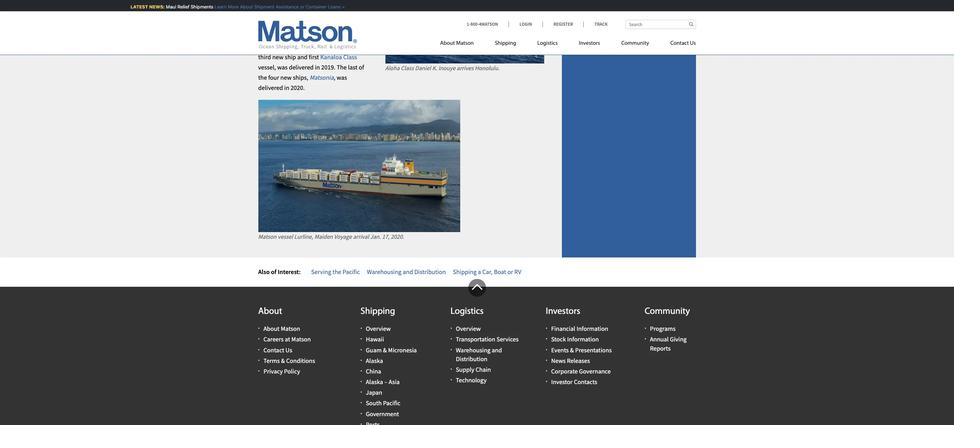 Task type: locate. For each thing, give the bounding box(es) containing it.
0 vertical spatial shipping
[[495, 41, 517, 46]]

roll-
[[270, 12, 280, 20]]

0 vertical spatial in
[[290, 33, 295, 41]]

1 vertical spatial investors
[[546, 307, 581, 317]]

terms & conditions link
[[264, 357, 315, 365]]

delivered inside kanaloa class vessel, was delivered in 2019. the last of the four new ships,
[[289, 63, 314, 71]]

0 horizontal spatial us
[[286, 346, 292, 354]]

2020. right 17,
[[391, 233, 404, 241]]

1 vertical spatial alaska
[[366, 378, 383, 386]]

k.
[[432, 64, 437, 72]]

aloha class vessel dki loaded with matson containers and diamond head and waikiki in the background. image
[[386, 0, 544, 64]]

1 vertical spatial distribution
[[456, 355, 488, 363]]

1 vertical spatial contact
[[264, 346, 284, 354]]

micronesia
[[388, 346, 417, 354]]

shipping link
[[485, 37, 527, 52]]

0 vertical spatial community
[[622, 41, 650, 46]]

about matson link for careers at matson link on the left bottom
[[264, 325, 300, 333]]

information up events & presentations link
[[568, 336, 599, 344]]

the down kanaloa class link
[[337, 63, 347, 71]]

community up programs
[[645, 307, 690, 317]]

0 vertical spatial alaska
[[366, 357, 383, 365]]

blue matson logo with ocean, shipping, truck, rail and logistics written beneath it. image
[[258, 21, 357, 50]]

or up the roll-on/roll-off kanaloa class
[[296, 4, 301, 10]]

investors up financial
[[546, 307, 581, 317]]

overview for hawaii
[[366, 325, 391, 333]]

new inside , the third new ship and first
[[272, 53, 284, 61]]

us inside top menu navigation
[[690, 41, 696, 46]]

in
[[290, 33, 295, 41], [315, 63, 320, 71], [284, 84, 289, 92]]

1 horizontal spatial contact
[[671, 41, 689, 46]]

0 horizontal spatial &
[[281, 357, 285, 365]]

, for the
[[351, 43, 353, 51]]

class inside kanaloa class vessel, was delivered in 2019. the last of the four new ships,
[[344, 53, 357, 61]]

0 vertical spatial about matson link
[[440, 37, 485, 52]]

investors
[[579, 41, 601, 46], [546, 307, 581, 317]]

1 vertical spatial was
[[337, 73, 347, 82]]

lurline link
[[333, 43, 351, 51]]

about inside top menu navigation
[[440, 41, 455, 46]]

the left four
[[258, 73, 267, 82]]

overview link up transportation
[[456, 325, 481, 333]]

shipping up the hawaii link
[[361, 307, 395, 317]]

1 horizontal spatial the
[[337, 63, 347, 71]]

logistics link
[[527, 37, 569, 52]]

0 vertical spatial kanaloa
[[309, 12, 331, 20]]

0 vertical spatial class
[[332, 12, 346, 20]]

warehousing inside overview transportation services warehousing and distribution supply chain technology
[[456, 346, 491, 354]]

1 vertical spatial community
[[645, 307, 690, 317]]

, down fleet
[[351, 43, 353, 51]]

1 horizontal spatial distribution
[[456, 355, 488, 363]]

2019.
[[321, 63, 336, 71]]

shipping a car, boat or rv
[[453, 268, 522, 276]]

financial
[[552, 325, 576, 333]]

class right aloha
[[401, 64, 414, 72]]

careers
[[264, 336, 284, 344]]

a inside vessels, have historical names that have been maintained in matson's evolving fleet for more than a hundred years.
[[287, 43, 290, 51]]

0 vertical spatial us
[[690, 41, 696, 46]]

four
[[268, 73, 279, 82]]

or left rv
[[508, 268, 513, 276]]

new
[[272, 53, 284, 61], [281, 73, 292, 82]]

about matson link up careers at matson link on the left bottom
[[264, 325, 300, 333]]

community down search search box
[[622, 41, 650, 46]]

1 horizontal spatial overview
[[456, 325, 481, 333]]

of inside kanaloa class vessel, was delivered in 2019. the last of the four new ships,
[[359, 63, 364, 71]]

0 horizontal spatial about matson link
[[264, 325, 300, 333]]

overview up transportation
[[456, 325, 481, 333]]

& up privacy policy link
[[281, 357, 285, 365]]

register
[[554, 21, 573, 27]]

us up terms & conditions link
[[286, 346, 292, 354]]

class for kanaloa
[[344, 53, 357, 61]]

delivered inside , was delivered in 2020.
[[258, 84, 283, 92]]

kanaloa up 'that'
[[309, 12, 331, 20]]

2 vertical spatial and
[[492, 346, 502, 354]]

annual giving reports link
[[650, 336, 687, 353]]

reports
[[650, 345, 671, 353]]

the for , the third new ship and first
[[354, 43, 363, 51]]

2 have from the left
[[329, 23, 342, 31]]

2 overview from the left
[[456, 325, 481, 333]]

0 vertical spatial new
[[272, 53, 284, 61]]

shipping down 4matson at the top of page
[[495, 41, 517, 46]]

of right also
[[271, 268, 277, 276]]

0 vertical spatial logistics
[[538, 41, 558, 46]]

0 vertical spatial the
[[354, 43, 363, 51]]

0 horizontal spatial and
[[297, 53, 308, 61]]

assistance
[[272, 4, 295, 10]]

presentations
[[576, 346, 612, 354]]

2 overview link from the left
[[456, 325, 481, 333]]

daniel
[[415, 64, 431, 72]]

0 horizontal spatial a
[[287, 43, 290, 51]]

of right last
[[359, 63, 364, 71]]

community inside footer
[[645, 307, 690, 317]]

overview up the hawaii link
[[366, 325, 391, 333]]

latest
[[126, 4, 144, 10]]

kanaloa up 2019.
[[321, 53, 342, 61]]

about inside about matson careers at matson contact us terms & conditions privacy policy
[[264, 325, 280, 333]]

warehousing
[[367, 268, 402, 276], [456, 346, 491, 354]]

was inside kanaloa class vessel, was delivered in 2019. the last of the four new ships,
[[277, 63, 288, 71]]

footer
[[0, 279, 955, 426]]

logistics down backtop image
[[451, 307, 484, 317]]

1 vertical spatial pacific
[[383, 400, 401, 408]]

south pacific link
[[366, 400, 401, 408]]

1 horizontal spatial delivered
[[289, 63, 314, 71]]

the down for
[[354, 43, 363, 51]]

1 vertical spatial logistics
[[451, 307, 484, 317]]

us down the search icon
[[690, 41, 696, 46]]

, down 2019.
[[334, 73, 336, 82]]

in down the first
[[315, 63, 320, 71]]

0 vertical spatial ,
[[351, 43, 353, 51]]

1 vertical spatial kanaloa
[[321, 53, 342, 61]]

governance
[[579, 368, 611, 376]]

0 horizontal spatial ,
[[334, 73, 336, 82]]

1 vertical spatial delivered
[[258, 84, 283, 92]]

0 horizontal spatial overview link
[[366, 325, 391, 333]]

0 vertical spatial warehousing and distribution link
[[367, 268, 446, 276]]

a right than
[[287, 43, 290, 51]]

0 vertical spatial information
[[577, 325, 609, 333]]

releases
[[567, 357, 590, 365]]

shipping up backtop image
[[453, 268, 477, 276]]

, inside , the third new ship and first
[[351, 43, 353, 51]]

1 vertical spatial class
[[344, 53, 357, 61]]

1 horizontal spatial 2020.
[[391, 233, 404, 241]]

alaska link
[[366, 357, 383, 365]]

1 horizontal spatial a
[[478, 268, 481, 276]]

1 horizontal spatial pacific
[[383, 400, 401, 408]]

overview inside "overview hawaii guam & micronesia alaska china alaska – asia japan south pacific government"
[[366, 325, 391, 333]]

1 overview from the left
[[366, 325, 391, 333]]

government link
[[366, 410, 399, 418]]

0 horizontal spatial or
[[296, 4, 301, 10]]

0 horizontal spatial pacific
[[343, 268, 360, 276]]

& up news releases "link"
[[570, 346, 574, 354]]

supply chain link
[[456, 366, 491, 374]]

search image
[[690, 22, 694, 26]]

corporate
[[552, 368, 578, 376]]

0 horizontal spatial have
[[258, 23, 271, 31]]

was
[[277, 63, 288, 71], [337, 73, 347, 82]]

0 horizontal spatial contact
[[264, 346, 284, 354]]

about for about matson
[[440, 41, 455, 46]]

0 horizontal spatial in
[[284, 84, 289, 92]]

about matson link for shipping link
[[440, 37, 485, 52]]

community inside top menu navigation
[[622, 41, 650, 46]]

us
[[690, 41, 696, 46], [286, 346, 292, 354]]

contact us link
[[660, 37, 696, 52], [264, 346, 292, 354]]

logistics down register link
[[538, 41, 558, 46]]

0 vertical spatial delivered
[[289, 63, 314, 71]]

stock information link
[[552, 336, 599, 344]]

in down the ship
[[284, 84, 289, 92]]

login link
[[509, 21, 543, 27]]

, inside , was delivered in 2020.
[[334, 73, 336, 82]]

new down than
[[272, 53, 284, 61]]

the down shipment
[[258, 12, 268, 20]]

overview inside overview transportation services warehousing and distribution supply chain technology
[[456, 325, 481, 333]]

shipping a car, boat or rv link
[[453, 268, 522, 276]]

overview link up the hawaii link
[[366, 325, 391, 333]]

2 vertical spatial class
[[401, 64, 414, 72]]

1 vertical spatial the
[[337, 63, 347, 71]]

warehousing down 17,
[[367, 268, 402, 276]]

investors down track link
[[579, 41, 601, 46]]

17,
[[382, 233, 390, 241]]

been
[[343, 23, 357, 31]]

evolving
[[321, 33, 343, 41]]

0 vertical spatial investors
[[579, 41, 601, 46]]

1 horizontal spatial shipping
[[453, 268, 477, 276]]

1 horizontal spatial overview link
[[456, 325, 481, 333]]

1 overview link from the left
[[366, 325, 391, 333]]

1 vertical spatial the
[[258, 73, 267, 82]]

in inside kanaloa class vessel, was delivered in 2019. the last of the four new ships,
[[315, 63, 320, 71]]

1 horizontal spatial of
[[359, 63, 364, 71]]

0 vertical spatial of
[[359, 63, 364, 71]]

policy
[[284, 368, 300, 376]]

track
[[595, 21, 608, 27]]

overview hawaii guam & micronesia alaska china alaska – asia japan south pacific government
[[366, 325, 417, 418]]

matson
[[456, 41, 474, 46], [258, 233, 277, 241], [281, 325, 300, 333], [292, 336, 311, 344]]

contact inside top menu navigation
[[671, 41, 689, 46]]

pacific up 'government'
[[383, 400, 401, 408]]

contact us link down careers
[[264, 346, 292, 354]]

shipment
[[250, 4, 270, 10]]

kanaloa class vessel, was delivered in 2019. the last of the four new ships,
[[258, 53, 364, 82]]

the inside kanaloa class vessel, was delivered in 2019. the last of the four new ships,
[[258, 73, 267, 82]]

transportation services link
[[456, 336, 519, 344]]

1 horizontal spatial have
[[329, 23, 342, 31]]

matson down "1-"
[[456, 41, 474, 46]]

have up evolving
[[329, 23, 342, 31]]

warehousing down transportation
[[456, 346, 491, 354]]

the roll-on/roll-off kanaloa class
[[258, 12, 346, 20]]

a left car,
[[478, 268, 481, 276]]

0 horizontal spatial contact us link
[[264, 346, 292, 354]]

warehousing and distribution link
[[367, 268, 446, 276], [456, 346, 502, 363]]

0 vertical spatial distribution
[[415, 268, 446, 276]]

distribution inside overview transportation services warehousing and distribution supply chain technology
[[456, 355, 488, 363]]

information up the stock information link
[[577, 325, 609, 333]]

have up maintained at the top of page
[[258, 23, 271, 31]]

contact down careers
[[264, 346, 284, 354]]

1 horizontal spatial was
[[337, 73, 347, 82]]

in inside vessels, have historical names that have been maintained in matson's evolving fleet for more than a hundred years.
[[290, 33, 295, 41]]

2 horizontal spatial the
[[354, 43, 363, 51]]

1 vertical spatial and
[[403, 268, 413, 276]]

learn more about shipment assistance or container loans > link
[[211, 4, 341, 10]]

2 horizontal spatial and
[[492, 346, 502, 354]]

class up last
[[344, 53, 357, 61]]

0 vertical spatial pacific
[[343, 268, 360, 276]]

1 vertical spatial new
[[281, 73, 292, 82]]

serving
[[311, 268, 331, 276]]

about matson link down "1-"
[[440, 37, 485, 52]]

, was delivered in 2020.
[[258, 73, 347, 92]]

more
[[258, 43, 272, 51]]

4matson
[[479, 21, 498, 27]]

asia
[[389, 378, 400, 386]]

was inside , was delivered in 2020.
[[337, 73, 347, 82]]

maui
[[162, 4, 172, 10]]

shipments
[[187, 4, 209, 10]]

the inside , the third new ship and first
[[354, 43, 363, 51]]

2 horizontal spatial &
[[570, 346, 574, 354]]

investor
[[552, 378, 573, 386]]

investor contacts link
[[552, 378, 598, 386]]

of
[[359, 63, 364, 71], [271, 268, 277, 276]]

0 vertical spatial 2020.
[[291, 84, 305, 92]]

in down historical
[[290, 33, 295, 41]]

services
[[497, 336, 519, 344]]

0 horizontal spatial warehousing
[[367, 268, 402, 276]]

japan
[[366, 389, 382, 397]]

2020. down 'ships,'
[[291, 84, 305, 92]]

voyage
[[334, 233, 352, 241]]

warehousing and distribution
[[367, 268, 446, 276]]

None search field
[[626, 20, 696, 29]]

1 vertical spatial in
[[315, 63, 320, 71]]

1 vertical spatial 2020.
[[391, 233, 404, 241]]

or
[[296, 4, 301, 10], [508, 268, 513, 276]]

contact down search search box
[[671, 41, 689, 46]]

was right matsonia
[[337, 73, 347, 82]]

section
[[553, 0, 705, 258]]

stock
[[552, 336, 566, 344]]

0 vertical spatial and
[[297, 53, 308, 61]]

ships,
[[293, 73, 309, 82]]

for
[[358, 33, 365, 41]]

delivered down four
[[258, 84, 283, 92]]

0 horizontal spatial delivered
[[258, 84, 283, 92]]

was down the ship
[[277, 63, 288, 71]]

0 horizontal spatial the
[[258, 12, 268, 20]]

1 horizontal spatial and
[[403, 268, 413, 276]]

the right serving at the bottom of the page
[[333, 268, 342, 276]]

contact
[[671, 41, 689, 46], [264, 346, 284, 354]]

overview for transportation
[[456, 325, 481, 333]]

class down '>'
[[332, 12, 346, 20]]

logistics inside logistics link
[[538, 41, 558, 46]]

about
[[236, 4, 249, 10], [440, 41, 455, 46], [258, 307, 282, 317], [264, 325, 280, 333]]

off
[[300, 12, 308, 20]]

aloha class daniel k. inouye arrives honolulu.
[[386, 64, 500, 72]]

alaska down guam
[[366, 357, 383, 365]]

0 horizontal spatial logistics
[[451, 307, 484, 317]]

1 horizontal spatial &
[[383, 346, 387, 354]]

0 horizontal spatial the
[[258, 73, 267, 82]]

overview
[[366, 325, 391, 333], [456, 325, 481, 333]]

1 horizontal spatial warehousing
[[456, 346, 491, 354]]

delivered
[[289, 63, 314, 71], [258, 84, 283, 92]]

0 horizontal spatial was
[[277, 63, 288, 71]]

contact us link down the search icon
[[660, 37, 696, 52]]

& right guam
[[383, 346, 387, 354]]

1 vertical spatial warehousing and distribution link
[[456, 346, 502, 363]]

matson inside top menu navigation
[[456, 41, 474, 46]]

login
[[520, 21, 532, 27]]

delivered up 'ships,'
[[289, 63, 314, 71]]

technology link
[[456, 377, 487, 385]]

and inside overview transportation services warehousing and distribution supply chain technology
[[492, 346, 502, 354]]

top menu navigation
[[440, 37, 696, 52]]

1 horizontal spatial or
[[508, 268, 513, 276]]

0 vertical spatial contact us link
[[660, 37, 696, 52]]

a
[[287, 43, 290, 51], [478, 268, 481, 276]]

pacific right serving at the bottom of the page
[[343, 268, 360, 276]]

1 vertical spatial warehousing
[[456, 346, 491, 354]]

Search search field
[[626, 20, 696, 29]]

0 vertical spatial was
[[277, 63, 288, 71]]

0 horizontal spatial 2020.
[[291, 84, 305, 92]]

2 alaska from the top
[[366, 378, 383, 386]]

third
[[258, 53, 271, 61]]

2 vertical spatial in
[[284, 84, 289, 92]]

new right four
[[281, 73, 292, 82]]

alaska up japan 'link'
[[366, 378, 383, 386]]

1 vertical spatial contact us link
[[264, 346, 292, 354]]

1 horizontal spatial in
[[290, 33, 295, 41]]

1 vertical spatial us
[[286, 346, 292, 354]]

2 horizontal spatial in
[[315, 63, 320, 71]]

events & presentations link
[[552, 346, 612, 354]]

vessels, have historical names that have been maintained in matson's evolving fleet for more than a hundred years.
[[258, 12, 367, 51]]

matson left vessel
[[258, 233, 277, 241]]

about matson link
[[440, 37, 485, 52], [264, 325, 300, 333]]

register link
[[543, 21, 584, 27]]

& inside about matson careers at matson contact us terms & conditions privacy policy
[[281, 357, 285, 365]]

2 horizontal spatial shipping
[[495, 41, 517, 46]]

loans
[[324, 4, 337, 10]]

&
[[383, 346, 387, 354], [570, 346, 574, 354], [281, 357, 285, 365]]



Task type: describe. For each thing, give the bounding box(es) containing it.
learn
[[211, 4, 223, 10]]

community link
[[611, 37, 660, 52]]

investors inside top menu navigation
[[579, 41, 601, 46]]

technology
[[456, 377, 487, 385]]

inouye
[[439, 64, 456, 72]]

historical
[[272, 23, 297, 31]]

boat
[[494, 268, 507, 276]]

arrival
[[353, 233, 369, 241]]

investors link
[[569, 37, 611, 52]]

financial information stock information events & presentations news releases corporate governance investor contacts
[[552, 325, 612, 386]]

vessel
[[278, 233, 293, 241]]

guam
[[366, 346, 382, 354]]

2020. inside , was delivered in 2020.
[[291, 84, 305, 92]]

conditions
[[286, 357, 315, 365]]

relief
[[173, 4, 185, 10]]

chain
[[476, 366, 491, 374]]

aloha
[[386, 64, 400, 72]]

serving the pacific link
[[311, 268, 360, 276]]

1 vertical spatial a
[[478, 268, 481, 276]]

last
[[348, 63, 358, 71]]

1 horizontal spatial contact us link
[[660, 37, 696, 52]]

us inside about matson careers at matson contact us terms & conditions privacy policy
[[286, 346, 292, 354]]

contact us
[[671, 41, 696, 46]]

news releases link
[[552, 357, 590, 365]]

shipping inside top menu navigation
[[495, 41, 517, 46]]

vessel,
[[258, 63, 276, 71]]

also of interest:
[[258, 268, 301, 276]]

interest:
[[278, 268, 301, 276]]

that
[[317, 23, 328, 31]]

news:
[[145, 4, 161, 10]]

hundred
[[292, 43, 314, 51]]

lurline
[[333, 43, 351, 51]]

0 horizontal spatial distribution
[[415, 268, 446, 276]]

names
[[298, 23, 316, 31]]

1 vertical spatial or
[[508, 268, 513, 276]]

matson right at
[[292, 336, 311, 344]]

, for was
[[334, 73, 336, 82]]

also
[[258, 268, 270, 276]]

matson's
[[296, 33, 320, 41]]

careers at matson link
[[264, 336, 311, 344]]

hawaii
[[366, 336, 384, 344]]

in inside , was delivered in 2020.
[[284, 84, 289, 92]]

contact inside about matson careers at matson contact us terms & conditions privacy policy
[[264, 346, 284, 354]]

vessels,
[[347, 12, 367, 20]]

car,
[[483, 268, 493, 276]]

about matson
[[440, 41, 474, 46]]

>
[[338, 4, 341, 10]]

1-800-4matson
[[467, 21, 498, 27]]

& inside financial information stock information events & presentations news releases corporate governance investor contacts
[[570, 346, 574, 354]]

logistics inside footer
[[451, 307, 484, 317]]

matson up at
[[281, 325, 300, 333]]

about for about
[[258, 307, 282, 317]]

jan.
[[370, 233, 381, 241]]

the for serving the pacific
[[333, 268, 342, 276]]

events
[[552, 346, 569, 354]]

giving
[[670, 336, 687, 344]]

track link
[[584, 21, 608, 27]]

china link
[[366, 368, 381, 376]]

investors inside footer
[[546, 307, 581, 317]]

overview link for logistics
[[456, 325, 481, 333]]

1 alaska from the top
[[366, 357, 383, 365]]

shipping inside footer
[[361, 307, 395, 317]]

maintained
[[258, 33, 289, 41]]

kanaloa class link
[[321, 53, 357, 61]]

0 horizontal spatial of
[[271, 268, 277, 276]]

1-
[[467, 21, 471, 27]]

about matson careers at matson contact us terms & conditions privacy policy
[[264, 325, 315, 376]]

1 vertical spatial information
[[568, 336, 599, 344]]

overview link for shipping
[[366, 325, 391, 333]]

footer containing about
[[0, 279, 955, 426]]

rv
[[515, 268, 522, 276]]

annual
[[650, 336, 669, 344]]

lurline,
[[294, 233, 313, 241]]

guam & micronesia link
[[366, 346, 417, 354]]

1 vertical spatial shipping
[[453, 268, 477, 276]]

financial information link
[[552, 325, 609, 333]]

corporate governance link
[[552, 368, 611, 376]]

arrives
[[457, 64, 474, 72]]

new inside kanaloa class vessel, was delivered in 2019. the last of the four new ships,
[[281, 73, 292, 82]]

0 horizontal spatial warehousing and distribution link
[[367, 268, 446, 276]]

alaska – asia link
[[366, 378, 400, 386]]

programs link
[[650, 325, 676, 333]]

privacy policy link
[[264, 368, 300, 376]]

backtop image
[[469, 279, 486, 297]]

1 have from the left
[[258, 23, 271, 31]]

& inside "overview hawaii guam & micronesia alaska china alaska – asia japan south pacific government"
[[383, 346, 387, 354]]

0 vertical spatial warehousing
[[367, 268, 402, 276]]

the inside kanaloa class vessel, was delivered in 2019. the last of the four new ships,
[[337, 63, 347, 71]]

and inside , the third new ship and first
[[297, 53, 308, 61]]

fleet
[[345, 33, 356, 41]]

matsonia link
[[310, 73, 334, 82]]

first
[[309, 53, 319, 61]]

–
[[385, 378, 388, 386]]

ship
[[285, 53, 296, 61]]

government
[[366, 410, 399, 418]]

supply
[[456, 366, 475, 374]]

more
[[224, 4, 235, 10]]

programs
[[650, 325, 676, 333]]

pacific inside "overview hawaii guam & micronesia alaska china alaska – asia japan south pacific government"
[[383, 400, 401, 408]]

kanaloa inside kanaloa class vessel, was delivered in 2019. the last of the four new ships,
[[321, 53, 342, 61]]

china
[[366, 368, 381, 376]]

class for aloha
[[401, 64, 414, 72]]

maiden
[[315, 233, 333, 241]]

about for about matson careers at matson contact us terms & conditions privacy policy
[[264, 325, 280, 333]]

1 horizontal spatial warehousing and distribution link
[[456, 346, 502, 363]]

terms
[[264, 357, 280, 365]]

years.
[[316, 43, 331, 51]]



Task type: vqa. For each thing, say whether or not it's contained in the screenshot.
lurline
yes



